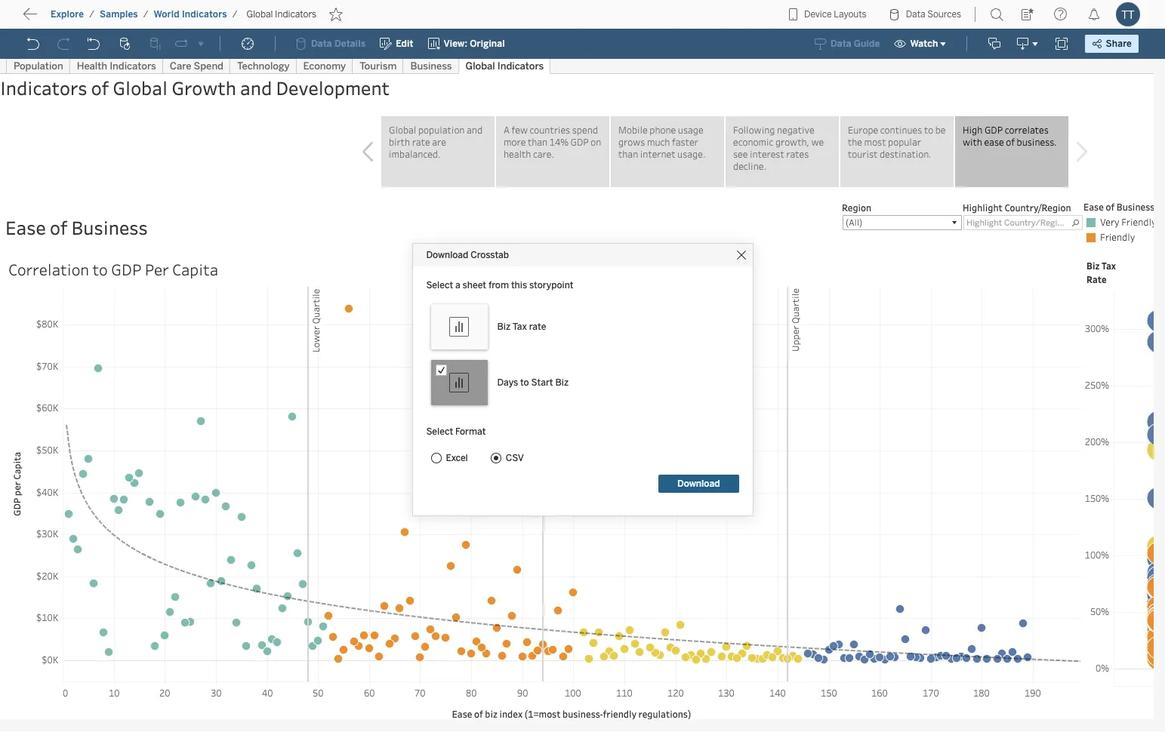 Task type: locate. For each thing, give the bounding box(es) containing it.
/ right to on the top left
[[89, 9, 94, 20]]

global
[[247, 9, 273, 20]]

indicators
[[182, 9, 227, 20], [275, 9, 316, 20]]

/
[[89, 9, 94, 20], [143, 9, 148, 20], [232, 9, 237, 20]]

/ left global at the top
[[232, 9, 237, 20]]

skip to content
[[39, 11, 130, 26]]

0 horizontal spatial indicators
[[182, 9, 227, 20]]

world indicators link
[[153, 8, 228, 20]]

2 indicators from the left
[[275, 9, 316, 20]]

0 horizontal spatial /
[[89, 9, 94, 20]]

explore / samples / world indicators /
[[51, 9, 237, 20]]

indicators right global at the top
[[275, 9, 316, 20]]

1 / from the left
[[89, 9, 94, 20]]

skip to content link
[[36, 8, 154, 29]]

samples link
[[99, 8, 139, 20]]

1 horizontal spatial /
[[143, 9, 148, 20]]

/ left world
[[143, 9, 148, 20]]

explore link
[[50, 8, 85, 20]]

samples
[[100, 9, 138, 20]]

indicators right world
[[182, 9, 227, 20]]

3 / from the left
[[232, 9, 237, 20]]

2 horizontal spatial /
[[232, 9, 237, 20]]

to
[[68, 11, 80, 26]]

1 horizontal spatial indicators
[[275, 9, 316, 20]]



Task type: describe. For each thing, give the bounding box(es) containing it.
world
[[154, 9, 180, 20]]

skip
[[39, 11, 65, 26]]

global indicators element
[[242, 9, 321, 20]]

1 indicators from the left
[[182, 9, 227, 20]]

global indicators
[[247, 9, 316, 20]]

content
[[83, 11, 130, 26]]

2 / from the left
[[143, 9, 148, 20]]

explore
[[51, 9, 84, 20]]



Task type: vqa. For each thing, say whether or not it's contained in the screenshot.
right Personal
no



